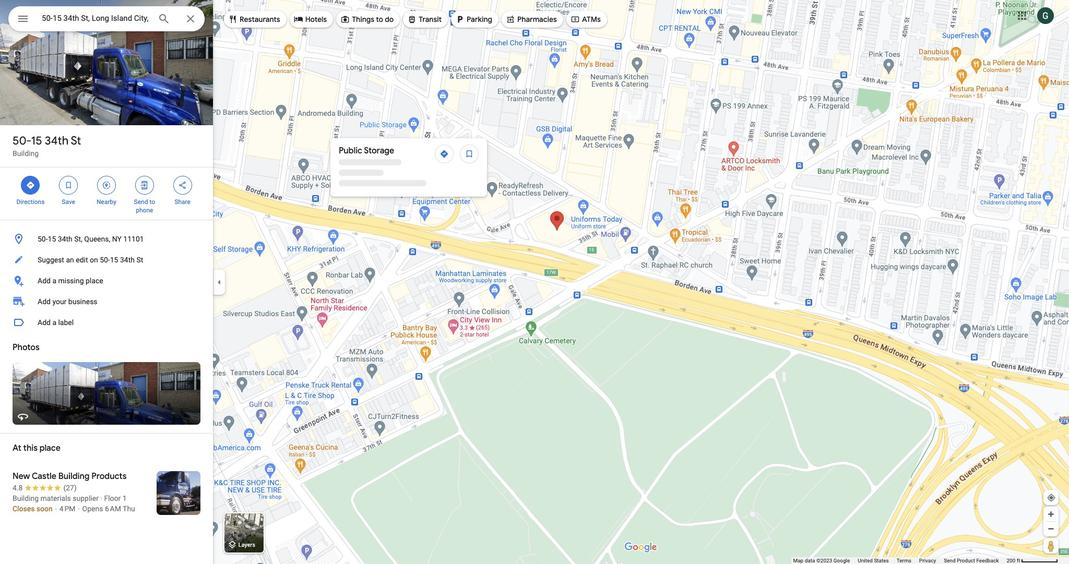Task type: locate. For each thing, give the bounding box(es) containing it.
st,
[[74, 235, 82, 243]]

1 vertical spatial st
[[137, 256, 143, 264]]

data
[[805, 558, 816, 564]]

0 vertical spatial 4.8
[[339, 159, 348, 167]]

castle
[[32, 472, 56, 482]]

1 horizontal spatial 50-
[[38, 235, 48, 243]]

closes
[[359, 176, 378, 183], [13, 505, 35, 513]]

⋅
[[355, 176, 358, 183], [54, 505, 58, 513], [77, 505, 81, 513]]

1 horizontal spatial st
[[137, 256, 143, 264]]

0 horizontal spatial closes
[[13, 505, 35, 513]]

closes inside building materials supplier · floor 1 closes soon ⋅ 4 pm ⋅ opens 6 am thu
[[13, 505, 35, 513]]

place right this
[[40, 443, 61, 454]]

0 vertical spatial 50-
[[13, 134, 31, 148]]

4.8 inside image
[[13, 484, 23, 493]]

add for add a label
[[38, 319, 51, 327]]

15 right on
[[110, 256, 118, 264]]

send inside send to phone
[[134, 198, 148, 206]]

1 horizontal spatial closes
[[359, 176, 378, 183]]


[[140, 180, 149, 191]]

building
[[13, 149, 39, 158], [58, 472, 90, 482], [13, 495, 39, 503]]

 parking
[[455, 14, 493, 25]]

ny
[[112, 235, 122, 243]]

2 horizontal spatial ⋅
[[355, 176, 358, 183]]

0 horizontal spatial send
[[134, 198, 148, 206]]

34th up 
[[45, 134, 68, 148]]

restaurants
[[240, 15, 280, 24]]

a inside add a missing place button
[[52, 277, 56, 285]]

st down 11101
[[137, 256, 143, 264]]

0 horizontal spatial to
[[150, 198, 155, 206]]

50-
[[13, 134, 31, 148], [38, 235, 48, 243], [100, 256, 110, 264]]

add a missing place
[[38, 277, 103, 285]]

send product feedback
[[944, 558, 999, 564]]


[[26, 180, 35, 191]]


[[228, 14, 238, 25]]

business
[[68, 298, 97, 306]]

34th down 11101
[[120, 256, 135, 264]]

building inside the 50-15 34th st building
[[13, 149, 39, 158]]

2 vertical spatial 34th
[[120, 256, 135, 264]]

add your business
[[38, 298, 97, 306]]

1 vertical spatial send
[[944, 558, 956, 564]]

1 vertical spatial add
[[38, 298, 51, 306]]

send inside button
[[944, 558, 956, 564]]

1 vertical spatial a
[[52, 319, 56, 327]]

an
[[66, 256, 74, 264]]

1 horizontal spatial send
[[944, 558, 956, 564]]

2 a from the top
[[52, 319, 56, 327]]

15 up suggest
[[48, 235, 56, 243]]

4 pm
[[59, 505, 75, 513]]

0 horizontal spatial 15
[[31, 134, 42, 148]]

building up (27)
[[58, 472, 90, 482]]

4.8 down the new
[[13, 484, 23, 493]]

1 horizontal spatial 15
[[48, 235, 56, 243]]

soon
[[36, 505, 53, 513]]

building up soon
[[13, 495, 39, 503]]

self-storage facility element
[[339, 168, 392, 175]]

⋅ right the 4 pm
[[77, 505, 81, 513]]

google account: greg robinson  
(robinsongreg175@gmail.com) image
[[1038, 7, 1055, 24]]

15 up  in the left top of the page
[[31, 134, 42, 148]]

0 horizontal spatial 4.8
[[13, 484, 23, 493]]

0 vertical spatial place
[[86, 277, 103, 285]]


[[102, 180, 111, 191]]

united states button
[[858, 558, 889, 565]]

collapse side panel image
[[214, 277, 225, 288]]

50- right on
[[100, 256, 110, 264]]

1 vertical spatial 15
[[48, 235, 56, 243]]

0 horizontal spatial st
[[71, 134, 81, 148]]

0 vertical spatial a
[[52, 277, 56, 285]]

4.8 inside image
[[339, 159, 348, 167]]

·
[[100, 495, 102, 503]]

0 vertical spatial send
[[134, 198, 148, 206]]

2 vertical spatial building
[[13, 495, 39, 503]]

do
[[385, 15, 394, 24]]

building materials supplier · floor 1 closes soon ⋅ 4 pm ⋅ opens 6 am thu
[[13, 495, 135, 513]]

50-15 34th st building
[[13, 134, 81, 158]]

⋅ down storage
[[355, 176, 358, 183]]

11101
[[123, 235, 144, 243]]

to left do
[[376, 15, 383, 24]]

supplier
[[73, 495, 99, 503]]

50- up  in the left top of the page
[[13, 134, 31, 148]]

hotels
[[305, 15, 327, 24]]

place
[[86, 277, 103, 285], [40, 443, 61, 454]]

privacy button
[[920, 558, 937, 565]]

map
[[794, 558, 804, 564]]

15 inside the 50-15 34th st building
[[31, 134, 42, 148]]

atms
[[582, 15, 601, 24]]

0 vertical spatial to
[[376, 15, 383, 24]]

1 a from the top
[[52, 277, 56, 285]]

a for label
[[52, 319, 56, 327]]

new
[[13, 472, 30, 482]]

3 add from the top
[[38, 319, 51, 327]]

new castle building products
[[13, 472, 127, 482]]

place down on
[[86, 277, 103, 285]]

0 vertical spatial 15
[[31, 134, 42, 148]]

suggest an edit on 50-15 34th st
[[38, 256, 143, 264]]

0 vertical spatial st
[[71, 134, 81, 148]]

50- for st,
[[38, 235, 48, 243]]

map data ©2023 google
[[794, 558, 850, 564]]

1 horizontal spatial 4.8
[[339, 159, 348, 167]]

thu
[[123, 505, 135, 513]]

4.8 for (27)
[[13, 484, 23, 493]]

facility
[[374, 168, 392, 175]]

storage
[[351, 168, 372, 175]]

send left "product"
[[944, 558, 956, 564]]

a for missing
[[52, 277, 56, 285]]

0 vertical spatial building
[[13, 149, 39, 158]]

1 horizontal spatial place
[[86, 277, 103, 285]]

to up phone
[[150, 198, 155, 206]]

1 vertical spatial 34th
[[58, 235, 72, 243]]

0 vertical spatial add
[[38, 277, 51, 285]]

to
[[376, 15, 383, 24], [150, 198, 155, 206]]

add down suggest
[[38, 277, 51, 285]]

34th inside the 50-15 34th st building
[[45, 134, 68, 148]]

terms
[[897, 558, 912, 564]]

floor
[[104, 495, 121, 503]]

closes down self-storage facility element at the top of page
[[359, 176, 378, 183]]

a
[[52, 277, 56, 285], [52, 319, 56, 327]]

send
[[134, 198, 148, 206], [944, 558, 956, 564]]

2 add from the top
[[38, 298, 51, 306]]

add for add your business
[[38, 298, 51, 306]]


[[294, 14, 303, 25]]

1 vertical spatial 50-
[[38, 235, 48, 243]]

building up  in the left top of the page
[[13, 149, 39, 158]]

send up phone
[[134, 198, 148, 206]]

queens,
[[84, 235, 110, 243]]

footer inside google maps element
[[794, 558, 1007, 565]]

1 horizontal spatial to
[[376, 15, 383, 24]]

missing
[[58, 277, 84, 285]]

4.8 stars 27 reviews image
[[13, 483, 77, 494]]

ft
[[1017, 558, 1021, 564]]

add a label button
[[0, 312, 213, 333]]


[[455, 14, 465, 25]]

(27)
[[63, 484, 77, 493]]

0 horizontal spatial 50-
[[13, 134, 31, 148]]

50- up suggest
[[38, 235, 48, 243]]

1
[[123, 495, 127, 503]]

2 vertical spatial 50-
[[100, 256, 110, 264]]

a inside add a label button
[[52, 319, 56, 327]]

4.8 up self- at the top
[[339, 159, 348, 167]]

footer containing map data ©2023 google
[[794, 558, 1007, 565]]

1 vertical spatial 4.8
[[13, 484, 23, 493]]

states
[[875, 558, 889, 564]]

34th
[[45, 134, 68, 148], [58, 235, 72, 243], [120, 256, 135, 264]]

2 horizontal spatial 15
[[110, 256, 118, 264]]

⋅ down materials
[[54, 505, 58, 513]]

34th left st,
[[58, 235, 72, 243]]

200 ft
[[1007, 558, 1021, 564]]

50-15 34th st, queens, ny 11101 button
[[0, 229, 213, 250]]

your
[[52, 298, 67, 306]]

©2023
[[817, 558, 833, 564]]

50- inside the 50-15 34th st building
[[13, 134, 31, 148]]

closes left soon
[[13, 505, 35, 513]]

a left label on the bottom left of page
[[52, 319, 56, 327]]

2 vertical spatial add
[[38, 319, 51, 327]]

15 for st,
[[48, 235, 56, 243]]

⋅ inside self-storage facility open ⋅ closes 6 pm
[[355, 176, 358, 183]]

0 vertical spatial closes
[[359, 176, 378, 183]]

storage
[[364, 146, 394, 156]]

0 horizontal spatial place
[[40, 443, 61, 454]]

add left label on the bottom left of page
[[38, 319, 51, 327]]

st up 
[[71, 134, 81, 148]]

1 vertical spatial place
[[40, 443, 61, 454]]

34th for st
[[45, 134, 68, 148]]

public storage element
[[339, 145, 394, 157]]

50-15 34th st main content
[[0, 0, 213, 565]]

1 vertical spatial closes
[[13, 505, 35, 513]]

0 vertical spatial 34th
[[45, 134, 68, 148]]

34th for st,
[[58, 235, 72, 243]]

none field inside 50-15 34th st, long island city, ny 11101 field
[[42, 12, 149, 25]]

add
[[38, 277, 51, 285], [38, 298, 51, 306], [38, 319, 51, 327]]

2 horizontal spatial 50-
[[100, 256, 110, 264]]

nearby
[[97, 198, 116, 206]]

1 vertical spatial to
[[150, 198, 155, 206]]

st
[[71, 134, 81, 148], [137, 256, 143, 264]]

footer
[[794, 558, 1007, 565]]

send product feedback button
[[944, 558, 999, 565]]

a left missing
[[52, 277, 56, 285]]

united states
[[858, 558, 889, 564]]

1 add from the top
[[38, 277, 51, 285]]

directions image
[[440, 149, 449, 159]]

None field
[[42, 12, 149, 25]]

add left your
[[38, 298, 51, 306]]



Task type: vqa. For each thing, say whether or not it's contained in the screenshot.
the leftmost Detroit,
no



Task type: describe. For each thing, give the bounding box(es) containing it.
 hotels
[[294, 14, 327, 25]]

place inside add a missing place button
[[86, 277, 103, 285]]

self-storage facility open ⋅ closes 6 pm
[[339, 168, 394, 183]]

self-
[[339, 168, 351, 175]]


[[341, 14, 350, 25]]

50-15 34th St, Long Island City, NY 11101 field
[[8, 6, 205, 31]]

photos
[[13, 343, 40, 353]]

 atms
[[571, 14, 601, 25]]

privacy
[[920, 558, 937, 564]]

label
[[58, 319, 74, 327]]

public storage
[[339, 146, 394, 156]]

15 for st
[[31, 134, 42, 148]]

to inside  things to do
[[376, 15, 383, 24]]

phone
[[136, 207, 153, 214]]

feedback
[[977, 558, 999, 564]]

google
[[834, 558, 850, 564]]

save
[[62, 198, 75, 206]]

add your business link
[[0, 291, 213, 312]]

edit
[[76, 256, 88, 264]]

materials
[[41, 495, 71, 503]]

terms button
[[897, 558, 912, 565]]

st inside the 50-15 34th st building
[[71, 134, 81, 148]]

products
[[92, 472, 127, 482]]

at
[[13, 443, 21, 454]]

to inside send to phone
[[150, 198, 155, 206]]

 pharmacies
[[506, 14, 557, 25]]

transit
[[419, 15, 442, 24]]

add for add a missing place
[[38, 277, 51, 285]]

parking
[[467, 15, 493, 24]]

actions for 50-15 34th st region
[[0, 168, 213, 220]]

open
[[339, 176, 354, 183]]

google maps element
[[0, 0, 1070, 565]]

directions
[[16, 198, 45, 206]]

public
[[339, 146, 362, 156]]

 search field
[[8, 6, 205, 33]]

opens
[[82, 505, 103, 513]]

6 am
[[105, 505, 121, 513]]

50- for st
[[13, 134, 31, 148]]

1 vertical spatial building
[[58, 472, 90, 482]]

zoom in image
[[1048, 511, 1056, 519]]

show your location image
[[1047, 494, 1057, 503]]

united
[[858, 558, 873, 564]]

zoom out image
[[1048, 525, 1056, 533]]


[[506, 14, 516, 25]]

0 horizontal spatial ⋅
[[54, 505, 58, 513]]

(360)
[[388, 159, 403, 167]]

share
[[175, 198, 191, 206]]

2 vertical spatial 15
[[110, 256, 118, 264]]

send for send to phone
[[134, 198, 148, 206]]

product
[[957, 558, 976, 564]]

send for send product feedback
[[944, 558, 956, 564]]

building inside building materials supplier · floor 1 closes soon ⋅ 4 pm ⋅ opens 6 am thu
[[13, 495, 39, 503]]

 button
[[8, 6, 38, 33]]

things
[[352, 15, 375, 24]]

on
[[90, 256, 98, 264]]

 transit
[[408, 14, 442, 25]]


[[571, 14, 580, 25]]


[[408, 14, 417, 25]]

200 ft button
[[1007, 558, 1059, 564]]


[[178, 180, 187, 191]]

suggest an edit on 50-15 34th st button
[[0, 250, 213, 271]]

save image
[[465, 149, 474, 159]]

layers
[[239, 542, 255, 549]]

show street view coverage image
[[1044, 538, 1059, 554]]

closes inside self-storage facility open ⋅ closes 6 pm
[[359, 176, 378, 183]]


[[64, 180, 73, 191]]

1 horizontal spatial ⋅
[[77, 505, 81, 513]]

4.8 stars 360 reviews image
[[339, 159, 403, 167]]

suggest
[[38, 256, 64, 264]]


[[17, 11, 29, 26]]

50-15 34th st, queens, ny 11101
[[38, 235, 144, 243]]

st inside button
[[137, 256, 143, 264]]

pharmacies
[[518, 15, 557, 24]]

 things to do
[[341, 14, 394, 25]]

at this place
[[13, 443, 61, 454]]

add a missing place button
[[0, 271, 213, 291]]

6 pm
[[380, 176, 394, 183]]

200
[[1007, 558, 1016, 564]]

this
[[23, 443, 38, 454]]

 restaurants
[[228, 14, 280, 25]]

send to phone
[[134, 198, 155, 214]]

4.8 for (360)
[[339, 159, 348, 167]]



